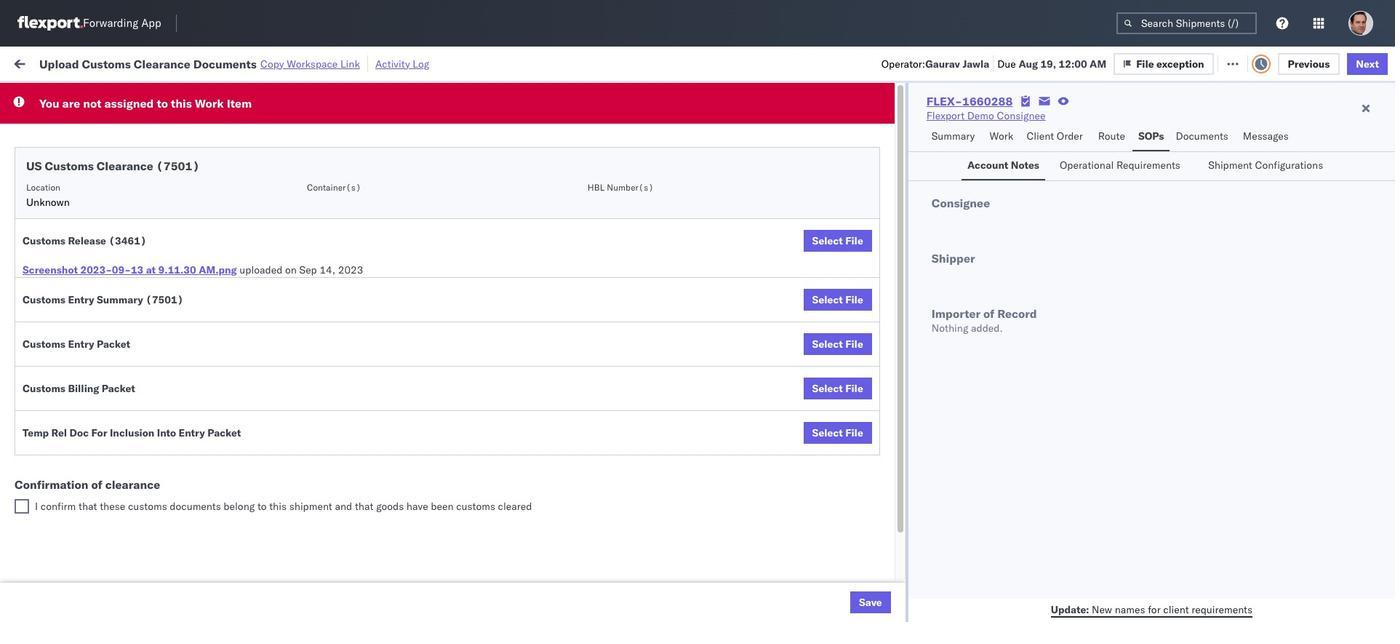 Task type: describe. For each thing, give the bounding box(es) containing it.
2 ocean fcl from the top
[[469, 210, 520, 223]]

pm up uploaded
[[277, 210, 293, 223]]

jan for 24,
[[321, 562, 337, 575]]

2 flex-1889466 from the top
[[846, 370, 921, 383]]

mode
[[469, 119, 492, 130]]

schedule inside 'schedule pickup from rotterdam, netherlands'
[[33, 522, 77, 535]]

1 schedule delivery appointment from the top
[[33, 145, 179, 158]]

resize handle column header for client name
[[644, 113, 662, 622]]

schedule pickup from los angeles, ca for 4th schedule pickup from los angeles, ca link from the top
[[33, 337, 213, 350]]

upload for upload customs clearance documents copy workspace link
[[39, 56, 79, 71]]

pm right 4:00
[[271, 402, 287, 415]]

2 gaurav jawla from the top
[[1237, 178, 1298, 191]]

doc
[[70, 426, 89, 440]]

1 ocean fcl from the top
[[469, 146, 520, 159]]

billing
[[68, 382, 99, 395]]

select for customs entry packet
[[813, 338, 843, 351]]

copy workspace link button
[[261, 57, 360, 70]]

belong
[[224, 500, 255, 513]]

flexport
[[927, 109, 965, 122]]

(3461)
[[109, 234, 147, 247]]

8:30 pm pst, jan 23, 2023
[[246, 498, 377, 511]]

pm down deadline
[[277, 146, 293, 159]]

packet for customs entry packet
[[97, 338, 130, 351]]

resize handle column header for flex id
[[921, 113, 938, 622]]

1 11:59 pm pdt, nov 4, 2022 from the top
[[246, 146, 380, 159]]

2022 for 2nd schedule pickup from los angeles, ca link from the top
[[355, 210, 380, 223]]

4 appointment from the top
[[119, 497, 179, 510]]

customs up screenshot
[[23, 234, 65, 247]]

hlxu8034992 for schedule delivery appointment
[[1100, 146, 1171, 159]]

hlxu8034992 for schedule pickup from los angeles, ca
[[1100, 210, 1171, 223]]

clearance for upload customs clearance documents copy workspace link
[[134, 56, 191, 71]]

1 1889466 from the top
[[877, 338, 921, 351]]

2 vertical spatial work
[[990, 130, 1014, 143]]

select file for customs billing packet
[[813, 382, 864, 395]]

documents
[[170, 500, 221, 513]]

8,
[[342, 306, 351, 319]]

select for customs entry summary (7501)
[[813, 293, 843, 306]]

5 11:59 from the top
[[246, 562, 275, 575]]

3 schedule delivery appointment button from the top
[[33, 369, 179, 385]]

sops
[[1139, 130, 1165, 143]]

notes
[[1011, 159, 1040, 172]]

1 2130387 from the top
[[877, 498, 921, 511]]

1 gaurav jawla from the top
[[1237, 146, 1298, 159]]

messages
[[1244, 130, 1289, 143]]

mode button
[[462, 116, 547, 130]]

cleared
[[498, 500, 532, 513]]

pm left container(s)
[[277, 178, 293, 191]]

uploaded
[[240, 263, 283, 277]]

snooze
[[415, 119, 444, 130]]

flexport demo consignee
[[927, 109, 1046, 122]]

3 2130387 from the top
[[877, 594, 921, 607]]

1 vertical spatial to
[[258, 500, 267, 513]]

4 ceau7522281, from the top
[[945, 242, 1020, 255]]

ceau7522281, hlxu6269489, hlxu8034992 for upload customs clearance documents
[[945, 306, 1171, 319]]

screenshot
[[23, 263, 78, 277]]

: for snoozed
[[338, 90, 341, 101]]

(7501) for customs entry summary (7501)
[[146, 293, 184, 306]]

nothing
[[932, 322, 969, 335]]

resize handle column header for deadline
[[391, 113, 408, 622]]

flex-1660288 link
[[927, 94, 1013, 108]]

schedule pickup from rotterdam, netherlands
[[33, 522, 189, 550]]

0 vertical spatial on
[[357, 56, 368, 69]]

2 vertical spatial jawla
[[1273, 178, 1298, 191]]

angeles, for confirm pickup from los angeles, ca link
[[150, 401, 190, 414]]

location unknown
[[26, 182, 70, 209]]

select for temp rel doc for inclusion into entry packet
[[813, 426, 843, 440]]

3 fcl from the top
[[502, 274, 520, 287]]

client name button
[[562, 116, 647, 130]]

0 vertical spatial this
[[171, 96, 192, 111]]

inclusion
[[110, 426, 154, 440]]

: for status
[[105, 90, 108, 101]]

los for 4th schedule pickup from los angeles, ca link from the top
[[137, 337, 153, 350]]

select file button for customs release (3461)
[[804, 230, 872, 252]]

4 flex-1889466 from the top
[[846, 434, 921, 447]]

3 schedule delivery appointment from the top
[[33, 369, 179, 382]]

save
[[859, 596, 883, 609]]

los for 2nd schedule pickup from los angeles, ca link from the top
[[137, 209, 153, 222]]

5 schedule pickup from los angeles, ca button from the top
[[33, 465, 213, 481]]

snoozed
[[304, 90, 338, 101]]

container numbers button
[[938, 110, 1024, 136]]

3 appointment from the top
[[119, 369, 179, 382]]

select file button for customs billing packet
[[804, 378, 872, 400]]

Search Work text field
[[906, 52, 1064, 74]]

4 flex-1846748 from the top
[[846, 242, 921, 255]]

2 hlxu8034992 from the top
[[1100, 178, 1171, 191]]

client for client name
[[569, 119, 593, 130]]

flexport demo consignee link
[[927, 108, 1046, 123]]

filtered
[[15, 89, 50, 102]]

2 horizontal spatial consignee
[[997, 109, 1046, 122]]

configurations
[[1256, 159, 1324, 172]]

1 vertical spatial jawla
[[1273, 146, 1298, 159]]

id
[[841, 119, 850, 130]]

1660288
[[963, 94, 1013, 108]]

24,
[[339, 562, 355, 575]]

screenshot 2023-09-13 at 9.11.30 am.png uploaded on sep 14, 2023
[[23, 263, 363, 277]]

3 ocean fcl from the top
[[469, 274, 520, 287]]

1 horizontal spatial consignee
[[932, 196, 991, 210]]

2 fcl from the top
[[502, 210, 520, 223]]

clearance
[[105, 477, 160, 492]]

1 schedule delivery appointment button from the top
[[33, 144, 179, 160]]

angeles, for 4th schedule pickup from los angeles, ca link from the top
[[156, 337, 196, 350]]

1 fcl from the top
[[502, 146, 520, 159]]

file for temp rel doc for inclusion into entry packet
[[846, 426, 864, 440]]

maeu9408431
[[1045, 594, 1119, 607]]

3 flex-1889466 from the top
[[846, 402, 921, 415]]

added.
[[972, 322, 1003, 335]]

5 schedule pickup from los angeles, ca link from the top
[[33, 465, 213, 479]]

2 flex-2130387 from the top
[[846, 530, 921, 543]]

route
[[1099, 130, 1126, 143]]

6 1846748 from the top
[[877, 306, 921, 319]]

import work button
[[118, 47, 190, 79]]

operational requirements button
[[1054, 152, 1194, 180]]

4 schedule pickup from los angeles, ca link from the top
[[33, 337, 213, 351]]

pdt, for 2nd schedule pickup from los angeles, ca link from the top
[[296, 210, 319, 223]]

sep
[[299, 263, 317, 277]]

am.png
[[199, 263, 237, 277]]

documents for upload customs clearance documents
[[162, 305, 215, 318]]

2 appointment from the top
[[119, 241, 179, 254]]

consignee button
[[662, 116, 801, 130]]

2 hlxu6269489, from the top
[[1023, 178, 1097, 191]]

4 1889466 from the top
[[877, 434, 921, 447]]

have
[[407, 500, 428, 513]]

batch action button
[[1291, 52, 1386, 74]]

23, for 2023
[[333, 498, 349, 511]]

7 fcl from the top
[[502, 562, 520, 575]]

integration test account - karl lagerfeld
[[669, 594, 858, 607]]

1 appointment from the top
[[119, 145, 179, 158]]

from for third schedule pickup from los angeles, ca link from the bottom
[[113, 273, 135, 286]]

2 11:59 from the top
[[246, 178, 275, 191]]

container(s)
[[307, 182, 361, 193]]

4 schedule delivery appointment from the top
[[33, 497, 179, 510]]

for for work,
[[140, 90, 152, 101]]

1 schedule pickup from los angeles, ca button from the top
[[33, 176, 213, 192]]

nov for 2nd schedule pickup from los angeles, ca link from the top
[[321, 210, 340, 223]]

2 4, from the top
[[343, 178, 352, 191]]

pm right 8:30
[[271, 498, 287, 511]]

upload customs clearance documents button
[[33, 305, 215, 321]]

1 vertical spatial documents
[[1176, 130, 1229, 143]]

0 vertical spatial 2023
[[338, 263, 363, 277]]

7 schedule from the top
[[33, 369, 77, 382]]

2022 for upload customs clearance documents link
[[354, 306, 379, 319]]

nov for the 'schedule delivery appointment' link related to 11:59
[[321, 146, 340, 159]]

los for third schedule pickup from los angeles, ca link from the bottom
[[137, 273, 153, 286]]

confirm delivery
[[33, 433, 111, 446]]

schedule pickup from los angeles, ca for first schedule pickup from los angeles, ca link from the bottom of the page
[[33, 465, 213, 478]]

status
[[80, 90, 105, 101]]

from for first schedule pickup from los angeles, ca link from the bottom of the page
[[113, 465, 135, 478]]

1 that from the left
[[79, 500, 97, 513]]

2 1846748 from the top
[[877, 178, 921, 191]]

hbl
[[588, 182, 605, 193]]

select file button for customs entry packet
[[804, 333, 872, 355]]

flex-1662119
[[846, 562, 921, 575]]

route button
[[1093, 123, 1133, 151]]

5 fcl from the top
[[502, 402, 520, 415]]

for for client
[[1148, 603, 1161, 616]]

0 horizontal spatial summary
[[97, 293, 143, 306]]

am
[[1090, 57, 1107, 70]]

1 1846748 from the top
[[877, 146, 921, 159]]

0 vertical spatial gaurav
[[926, 57, 961, 70]]

1 schedule pickup from los angeles, ca link from the top
[[33, 176, 213, 191]]

west
[[714, 562, 737, 575]]

log
[[413, 57, 430, 70]]

4 11:59 pm pdt, nov 4, 2022 from the top
[[246, 274, 380, 287]]

release
[[68, 234, 106, 247]]

filtered by:
[[15, 89, 67, 102]]

6 fcl from the top
[[502, 498, 520, 511]]

flex-1846748 for third schedule pickup from los angeles, ca link from the bottom
[[846, 274, 921, 287]]

0 vertical spatial jawla
[[963, 57, 990, 70]]

1 horizontal spatial work
[[195, 96, 224, 111]]

6 ocean fcl from the top
[[469, 498, 520, 511]]

confirm delivery button
[[33, 433, 111, 449]]

3 schedule pickup from los angeles, ca button from the top
[[33, 273, 213, 289]]

names
[[1115, 603, 1146, 616]]

schedule for 4th schedule pickup from los angeles, ca link from the top
[[33, 337, 77, 350]]

11 resize handle column header from the left
[[1359, 113, 1376, 622]]

work
[[42, 53, 79, 73]]

lagerfeld
[[815, 594, 858, 607]]

2 vertical spatial packet
[[208, 426, 241, 440]]

for
[[91, 426, 107, 440]]

from for confirm pickup from los angeles, ca link
[[107, 401, 129, 414]]

netherlands
[[33, 537, 90, 550]]

2022 for confirm pickup from los angeles, ca link
[[354, 402, 379, 415]]

select for customs release (3461)
[[813, 234, 843, 247]]

12:00
[[1059, 57, 1088, 70]]

1 flex-2130387 from the top
[[846, 498, 921, 511]]

2 flex-1846748 from the top
[[846, 178, 921, 191]]

clearance for upload customs clearance documents
[[113, 305, 159, 318]]

from for 1st schedule pickup from los angeles, ca link from the top of the page
[[113, 177, 135, 190]]

track
[[371, 56, 395, 69]]

2023 for 24,
[[358, 562, 383, 575]]

due aug 19, 12:00 am
[[998, 57, 1107, 70]]

integration
[[669, 594, 719, 607]]

2 schedule delivery appointment button from the top
[[33, 241, 179, 257]]

next
[[1357, 57, 1380, 70]]

hlxu8034992 for upload customs clearance documents
[[1100, 306, 1171, 319]]

los for 1st schedule pickup from los angeles, ca link from the top of the page
[[137, 177, 153, 190]]

messages button
[[1238, 123, 1297, 151]]

pst, for 11:00
[[296, 306, 318, 319]]

ceau7522281, for schedule delivery appointment
[[945, 146, 1020, 159]]

1 customs from the left
[[128, 500, 167, 513]]

customs entry summary (7501)
[[23, 293, 184, 306]]

schedule for first schedule pickup from los angeles, ca link from the bottom of the page
[[33, 465, 77, 478]]

operational
[[1060, 159, 1114, 172]]

schedule for 1st schedule pickup from los angeles, ca link from the top of the page
[[33, 177, 77, 190]]

flex-1846748 for upload customs clearance documents link
[[846, 306, 921, 319]]

update: new names for client requirements
[[1051, 603, 1253, 616]]

187
[[335, 56, 354, 69]]

customs up customs billing packet at the bottom left of page
[[23, 338, 65, 351]]

flex id button
[[815, 116, 924, 130]]

delivery inside button
[[73, 433, 111, 446]]

4 hlxu6269489, from the top
[[1023, 242, 1097, 255]]

5 1846748 from the top
[[877, 274, 921, 287]]

4:00
[[246, 402, 269, 415]]

2 schedule delivery appointment from the top
[[33, 241, 179, 254]]

11:00 pm pst, nov 8, 2022
[[246, 306, 379, 319]]

resize handle column header for mode
[[544, 113, 562, 622]]

upload customs clearance documents
[[33, 305, 215, 318]]

select file for temp rel doc for inclusion into entry packet
[[813, 426, 864, 440]]

record
[[998, 306, 1038, 321]]

customs down screenshot
[[23, 293, 65, 306]]

karl
[[794, 594, 812, 607]]

these
[[100, 500, 125, 513]]

2022 for third schedule pickup from los angeles, ca link from the bottom
[[355, 274, 380, 287]]

select file for customs entry summary (7501)
[[813, 293, 864, 306]]

resize handle column header for container numbers
[[1021, 113, 1038, 622]]

2023 for 23,
[[351, 498, 377, 511]]

4 schedule pickup from los angeles, ca button from the top
[[33, 337, 213, 353]]

importer
[[932, 306, 981, 321]]

5 ocean fcl from the top
[[469, 402, 520, 415]]

4, for 2nd schedule pickup from los angeles, ca link from the top
[[343, 210, 352, 223]]

packet for customs billing packet
[[102, 382, 135, 395]]

account notes
[[968, 159, 1040, 172]]

into
[[157, 426, 176, 440]]

pm right 11:00
[[277, 306, 293, 319]]

3 schedule pickup from los angeles, ca link from the top
[[33, 273, 213, 287]]



Task type: locate. For each thing, give the bounding box(es) containing it.
resize handle column header for mbl/mawb numbers
[[1213, 113, 1230, 622]]

2 customs from the left
[[456, 500, 496, 513]]

los down upload customs clearance documents button
[[137, 337, 153, 350]]

file for customs billing packet
[[846, 382, 864, 395]]

schedule pickup from los angeles, ca up '(3461)' in the left of the page
[[33, 209, 213, 222]]

10 schedule from the top
[[33, 522, 77, 535]]

: right the not
[[105, 90, 108, 101]]

10 resize handle column header from the left
[[1312, 113, 1330, 622]]

7 resize handle column header from the left
[[921, 113, 938, 622]]

los inside button
[[131, 401, 148, 414]]

upload for upload customs clearance documents
[[33, 305, 67, 318]]

0 vertical spatial (7501)
[[156, 159, 200, 173]]

documents
[[193, 56, 257, 71], [1176, 130, 1229, 143], [162, 305, 215, 318]]

schedule down unknown
[[33, 209, 77, 222]]

2 2130387 from the top
[[877, 530, 921, 543]]

schedule pickup from los angeles, ca button down upload customs clearance documents button
[[33, 337, 213, 353]]

1 test123456 from the top
[[1045, 146, 1107, 159]]

workitem button
[[9, 116, 223, 130]]

5 schedule pickup from los angeles, ca from the top
[[33, 465, 213, 478]]

0 horizontal spatial :
[[105, 90, 108, 101]]

operator:
[[882, 57, 926, 70]]

2 horizontal spatial work
[[990, 130, 1014, 143]]

0 vertical spatial documents
[[193, 56, 257, 71]]

clearance inside button
[[113, 305, 159, 318]]

schedule up 'netherlands'
[[33, 522, 77, 535]]

ca for confirm pickup from los angeles, ca link
[[193, 401, 207, 414]]

23, right shipment
[[333, 498, 349, 511]]

4 ocean fcl from the top
[[469, 306, 520, 319]]

2 schedule delivery appointment link from the top
[[33, 241, 179, 255]]

1 vertical spatial at
[[146, 263, 156, 277]]

to right belong
[[258, 500, 267, 513]]

2 select file button from the top
[[804, 289, 872, 311]]

0 vertical spatial schedule delivery appointment link
[[33, 144, 179, 159]]

ca for first schedule pickup from los angeles, ca link from the bottom of the page
[[199, 465, 213, 478]]

schedule pickup from los angeles, ca for 1st schedule pickup from los angeles, ca link from the top of the page
[[33, 177, 213, 190]]

1 horizontal spatial customs
[[456, 500, 496, 513]]

customs release (3461)
[[23, 234, 147, 247]]

upload inside button
[[33, 305, 67, 318]]

mbl/mawb numbers button
[[1038, 116, 1216, 130]]

2 schedule pickup from los angeles, ca button from the top
[[33, 208, 213, 225]]

1 vertical spatial flex-2130387
[[846, 530, 921, 543]]

2 : from the left
[[338, 90, 341, 101]]

consignee inside button
[[669, 119, 711, 130]]

pdt, for the 'schedule delivery appointment' link related to 11:59
[[296, 146, 319, 159]]

pickup for 5th the schedule pickup from los angeles, ca button from the bottom
[[79, 177, 111, 190]]

schedule up unknown
[[33, 177, 77, 190]]

on left 'sep' at the top left of the page
[[285, 263, 297, 277]]

upload up by:
[[39, 56, 79, 71]]

ceau7522281, hlxu6269489, hlxu8034992 for schedule pickup from los angeles, ca
[[945, 210, 1171, 223]]

11:00
[[246, 306, 275, 319]]

pickup down confirm delivery button
[[79, 465, 111, 478]]

pst,
[[296, 306, 318, 319], [290, 402, 312, 415], [290, 498, 312, 511], [296, 562, 318, 575]]

select file button for customs entry summary (7501)
[[804, 289, 872, 311]]

3 flex-2130387 from the top
[[846, 594, 921, 607]]

1 schedule pickup from los angeles, ca from the top
[[33, 177, 213, 190]]

0 horizontal spatial that
[[79, 500, 97, 513]]

aug
[[1019, 57, 1038, 70]]

2 vertical spatial clearance
[[113, 305, 159, 318]]

pm left 'sep' at the top left of the page
[[277, 274, 293, 287]]

customs inside button
[[69, 305, 110, 318]]

pickup for 2nd the schedule pickup from los angeles, ca button from the bottom
[[79, 337, 111, 350]]

angeles, up documents
[[156, 465, 196, 478]]

pickup inside confirm pickup from los angeles, ca link
[[73, 401, 105, 414]]

3 pdt, from the top
[[296, 210, 319, 223]]

0 horizontal spatial client
[[569, 119, 593, 130]]

action
[[1345, 56, 1377, 69]]

4 schedule from the top
[[33, 241, 77, 254]]

confirm for confirm delivery
[[33, 433, 71, 446]]

3 schedule delivery appointment link from the top
[[33, 497, 179, 511]]

2 schedule pickup from los angeles, ca link from the top
[[33, 208, 213, 223]]

account
[[968, 159, 1009, 172], [744, 594, 782, 607]]

numbers left sops
[[1098, 119, 1134, 130]]

angeles, for 1st schedule pickup from los angeles, ca link from the top of the page
[[156, 177, 196, 190]]

numbers for mbl/mawb numbers
[[1098, 119, 1134, 130]]

1 select from the top
[[813, 234, 843, 247]]

clearance down workitem 'button'
[[97, 159, 153, 173]]

from down us customs clearance (7501)
[[113, 177, 135, 190]]

2023 right shipment
[[351, 498, 377, 511]]

of for importer
[[984, 306, 995, 321]]

select file button for temp rel doc for inclusion into entry packet
[[804, 422, 872, 444]]

confirm
[[41, 500, 76, 513]]

3 resize handle column header from the left
[[444, 113, 462, 622]]

0 vertical spatial of
[[984, 306, 995, 321]]

23, right dec
[[336, 402, 352, 415]]

schedule for the 'schedule delivery appointment' link related to 8:30
[[33, 497, 77, 510]]

file exception button
[[1124, 52, 1224, 74], [1124, 52, 1224, 74], [1114, 53, 1214, 75], [1114, 53, 1214, 75]]

packet up confirm pickup from los angeles, ca
[[102, 382, 135, 395]]

select for customs billing packet
[[813, 382, 843, 395]]

0 vertical spatial to
[[157, 96, 168, 111]]

schedule delivery appointment down confirmation of clearance
[[33, 497, 179, 510]]

client name
[[569, 119, 618, 130]]

pst, left dec
[[290, 402, 312, 415]]

ca for 1st schedule pickup from los angeles, ca link from the top of the page
[[199, 177, 213, 190]]

at
[[290, 56, 299, 69], [146, 263, 156, 277]]

consignee
[[997, 109, 1046, 122], [669, 119, 711, 130], [932, 196, 991, 210]]

clearance
[[134, 56, 191, 71], [97, 159, 153, 173], [113, 305, 159, 318]]

confirm pickup from los angeles, ca link
[[33, 401, 207, 415]]

1 flex-1889466 from the top
[[846, 338, 921, 351]]

8 schedule from the top
[[33, 465, 77, 478]]

8 resize handle column header from the left
[[1021, 113, 1038, 622]]

1 vertical spatial upload
[[33, 305, 67, 318]]

client
[[569, 119, 593, 130], [1027, 130, 1055, 143]]

0 horizontal spatial at
[[146, 263, 156, 277]]

schedule pickup from los angeles, ca button
[[33, 176, 213, 192], [33, 208, 213, 225], [33, 273, 213, 289], [33, 337, 213, 353], [33, 465, 213, 481]]

schedule pickup from los angeles, ca link down us customs clearance (7501)
[[33, 176, 213, 191]]

1 vertical spatial test123456
[[1045, 178, 1107, 191]]

schedule pickup from los angeles, ca up customs entry summary (7501)
[[33, 273, 213, 286]]

packet
[[97, 338, 130, 351], [102, 382, 135, 395], [208, 426, 241, 440]]

2023 right 24,
[[358, 562, 383, 575]]

import work
[[124, 56, 185, 69]]

account left -
[[744, 594, 782, 607]]

flex-1846748 for 2nd schedule pickup from los angeles, ca link from the top
[[846, 210, 921, 223]]

hlxu6269489, for schedule pickup from los angeles, ca
[[1023, 210, 1097, 223]]

1 vertical spatial of
[[91, 477, 102, 492]]

schedule pickup from los angeles, ca button up these
[[33, 465, 213, 481]]

3 4, from the top
[[343, 210, 352, 223]]

1 vertical spatial work
[[195, 96, 224, 111]]

message
[[196, 56, 237, 69]]

0 vertical spatial account
[[968, 159, 1009, 172]]

2 ceau7522281, hlxu6269489, hlxu8034992 from the top
[[945, 178, 1171, 191]]

0 horizontal spatial account
[[744, 594, 782, 607]]

2 that from the left
[[355, 500, 374, 513]]

19,
[[1041, 57, 1057, 70]]

4, for the 'schedule delivery appointment' link related to 11:59
[[343, 146, 352, 159]]

of inside importer of record nothing added.
[[984, 306, 995, 321]]

numbers inside "button"
[[1098, 119, 1134, 130]]

on right 187
[[357, 56, 368, 69]]

(7501) down "9.11.30"
[[146, 293, 184, 306]]

schedule for third schedule pickup from los angeles, ca link from the bottom
[[33, 273, 77, 286]]

2 vertical spatial 2130387
[[877, 594, 921, 607]]

hlxu6269489, for upload customs clearance documents
[[1023, 306, 1097, 319]]

4, down container(s)
[[343, 210, 352, 223]]

schedule pickup from los angeles, ca link up customs entry summary (7501)
[[33, 273, 213, 287]]

4 select from the top
[[813, 382, 843, 395]]

11:59 pm pst, jan 24, 2023
[[246, 562, 383, 575]]

ceau7522281, up shipper
[[945, 210, 1020, 223]]

confirm pickup from los angeles, ca
[[33, 401, 207, 414]]

customs up "customs entry packet"
[[69, 305, 110, 318]]

pdt, for third schedule pickup from los angeles, ca link from the bottom
[[296, 274, 319, 287]]

schedule pickup from los angeles, ca link up these
[[33, 465, 213, 479]]

customs
[[82, 56, 131, 71], [45, 159, 94, 173], [23, 234, 65, 247], [23, 293, 65, 306], [69, 305, 110, 318], [23, 338, 65, 351], [23, 382, 65, 395]]

angeles, up into
[[150, 401, 190, 414]]

summary inside button
[[932, 130, 975, 143]]

test123456 down order
[[1045, 146, 1107, 159]]

flex-
[[927, 94, 963, 108], [846, 146, 877, 159], [846, 178, 877, 191], [846, 210, 877, 223], [846, 242, 877, 255], [846, 274, 877, 287], [846, 306, 877, 319], [846, 338, 877, 351], [846, 370, 877, 383], [846, 402, 877, 415], [846, 434, 877, 447], [846, 466, 877, 479], [846, 498, 877, 511], [846, 530, 877, 543], [846, 562, 877, 575], [846, 594, 877, 607]]

schedule delivery appointment button up 2023-
[[33, 241, 179, 257]]

schedule for 2nd schedule pickup from los angeles, ca link from the top
[[33, 209, 77, 222]]

4 hlxu8034992 from the top
[[1100, 242, 1171, 255]]

jawla down configurations
[[1273, 178, 1298, 191]]

187 on track
[[335, 56, 395, 69]]

0 vertical spatial confirm
[[33, 401, 71, 414]]

0 vertical spatial gaurav jawla
[[1237, 146, 1298, 159]]

1 hlxu6269489, from the top
[[1023, 146, 1097, 159]]

1 horizontal spatial vandelay
[[669, 562, 711, 575]]

5 select from the top
[[813, 426, 843, 440]]

angeles, down us customs clearance (7501)
[[156, 177, 196, 190]]

1 horizontal spatial at
[[290, 56, 299, 69]]

1 horizontal spatial numbers
[[1098, 119, 1134, 130]]

angeles, for 2nd schedule pickup from los angeles, ca link from the top
[[156, 209, 196, 222]]

select file
[[813, 234, 864, 247], [813, 293, 864, 306], [813, 338, 864, 351], [813, 382, 864, 395], [813, 426, 864, 440]]

5 hlxu6269489, from the top
[[1023, 306, 1097, 319]]

documents up in on the top of the page
[[193, 56, 257, 71]]

from down these
[[113, 522, 135, 535]]

ca for third schedule pickup from los angeles, ca link from the bottom
[[199, 273, 213, 286]]

1 vertical spatial packet
[[102, 382, 135, 395]]

0 horizontal spatial consignee
[[669, 119, 711, 130]]

1 vertical spatial (7501)
[[146, 293, 184, 306]]

los down us customs clearance (7501)
[[137, 177, 153, 190]]

1 horizontal spatial of
[[984, 306, 995, 321]]

1 vertical spatial 2023
[[351, 498, 377, 511]]

11:59 pm pdt, nov 4, 2022
[[246, 146, 380, 159], [246, 178, 380, 191], [246, 210, 380, 223], [246, 274, 380, 287]]

goods
[[376, 500, 404, 513]]

1 vertical spatial clearance
[[97, 159, 153, 173]]

0 vertical spatial 23,
[[336, 402, 352, 415]]

11:59 for third schedule pickup from los angeles, ca link from the bottom
[[246, 274, 275, 287]]

0 vertical spatial summary
[[932, 130, 975, 143]]

pickup up customs entry summary (7501)
[[79, 273, 111, 286]]

schedule delivery appointment
[[33, 145, 179, 158], [33, 241, 179, 254], [33, 369, 179, 382], [33, 497, 179, 510]]

shipment configurations button
[[1203, 152, 1337, 180]]

09-
[[112, 263, 131, 277]]

numbers inside container numbers
[[945, 124, 981, 135]]

6 resize handle column header from the left
[[798, 113, 815, 622]]

Search Shipments (/) text field
[[1117, 12, 1257, 34]]

clearance down 13
[[113, 305, 159, 318]]

0 horizontal spatial this
[[171, 96, 192, 111]]

0 vertical spatial clearance
[[134, 56, 191, 71]]

5 resize handle column header from the left
[[644, 113, 662, 622]]

file
[[1147, 56, 1165, 69], [1137, 57, 1155, 70], [846, 234, 864, 247], [846, 293, 864, 306], [846, 338, 864, 351], [846, 382, 864, 395], [846, 426, 864, 440]]

rotterdam,
[[137, 522, 189, 535]]

None checkbox
[[15, 499, 29, 514]]

upload customs clearance documents link
[[33, 305, 215, 319]]

1 vertical spatial 2130387
[[877, 530, 921, 543]]

0 vertical spatial test123456
[[1045, 146, 1107, 159]]

upload up "customs entry packet"
[[33, 305, 67, 318]]

1 vertical spatial gaurav jawla
[[1237, 178, 1298, 191]]

5 select file from the top
[[813, 426, 864, 440]]

resize handle column header for workitem
[[220, 113, 238, 622]]

4 fcl from the top
[[502, 306, 520, 319]]

1 horizontal spatial that
[[355, 500, 374, 513]]

my
[[15, 53, 38, 73]]

flex-2130387 up flex-1662119
[[846, 530, 921, 543]]

pst, for 4:00
[[290, 402, 312, 415]]

forwarding app
[[83, 16, 161, 30]]

3 hlxu8034992 from the top
[[1100, 210, 1171, 223]]

for left client
[[1148, 603, 1161, 616]]

are
[[62, 96, 80, 111]]

0 vertical spatial for
[[140, 90, 152, 101]]

customs up location
[[45, 159, 94, 173]]

ceau7522281, for upload customs clearance documents
[[945, 306, 1020, 319]]

: left no
[[338, 90, 341, 101]]

2 schedule from the top
[[33, 177, 77, 190]]

4, down deadline button
[[343, 178, 352, 191]]

1846748
[[877, 146, 921, 159], [877, 178, 921, 191], [877, 210, 921, 223], [877, 242, 921, 255], [877, 274, 921, 287], [877, 306, 921, 319]]

jan left 'and'
[[314, 498, 330, 511]]

4, for third schedule pickup from los angeles, ca link from the bottom
[[343, 274, 352, 287]]

pm
[[277, 146, 293, 159], [277, 178, 293, 191], [277, 210, 293, 223], [277, 274, 293, 287], [277, 306, 293, 319], [271, 402, 287, 415], [271, 498, 287, 511], [277, 562, 293, 575]]

5 hlxu8034992 from the top
[[1100, 306, 1171, 319]]

0 vertical spatial packet
[[97, 338, 130, 351]]

0 horizontal spatial on
[[285, 263, 297, 277]]

0 vertical spatial entry
[[68, 293, 94, 306]]

0 vertical spatial work
[[159, 56, 185, 69]]

documents for upload customs clearance documents copy workspace link
[[193, 56, 257, 71]]

2 schedule pickup from los angeles, ca from the top
[[33, 209, 213, 222]]

11:59 for the 'schedule delivery appointment' link related to 11:59
[[246, 146, 275, 159]]

ceau7522281, hlxu6269489, hlxu8034992
[[945, 146, 1171, 159], [945, 178, 1171, 191], [945, 210, 1171, 223], [945, 242, 1171, 255], [945, 306, 1171, 319]]

3 11:59 pm pdt, nov 4, 2022 from the top
[[246, 210, 380, 223]]

1 vertical spatial summary
[[97, 293, 143, 306]]

schedule left 2023-
[[33, 273, 77, 286]]

i confirm that these customs documents belong to this shipment and that goods have been customs cleared
[[35, 500, 532, 513]]

7 ocean fcl from the top
[[469, 562, 520, 575]]

4 resize handle column header from the left
[[544, 113, 562, 622]]

pickup
[[79, 177, 111, 190], [79, 209, 111, 222], [79, 273, 111, 286], [79, 337, 111, 350], [73, 401, 105, 414], [79, 465, 111, 478], [79, 522, 111, 535]]

from inside 'schedule pickup from rotterdam, netherlands'
[[113, 522, 135, 535]]

schedule delivery appointment button down workitem 'button'
[[33, 144, 179, 160]]

2 vertical spatial documents
[[162, 305, 215, 318]]

1 vertical spatial on
[[285, 263, 297, 277]]

flexport. image
[[17, 16, 83, 31]]

(7501) for us customs clearance (7501)
[[156, 159, 200, 173]]

0 horizontal spatial vandelay
[[569, 562, 611, 575]]

3 schedule pickup from los angeles, ca from the top
[[33, 273, 213, 286]]

confirm pickup from los angeles, ca button
[[33, 401, 207, 417]]

no
[[344, 90, 356, 101]]

entry up customs billing packet at the bottom left of page
[[68, 338, 94, 351]]

bosch
[[569, 146, 598, 159], [669, 146, 698, 159], [569, 178, 598, 191], [569, 210, 598, 223], [669, 210, 698, 223], [569, 274, 598, 287], [669, 274, 698, 287], [569, 306, 598, 319], [669, 306, 698, 319], [569, 402, 598, 415], [669, 402, 698, 415]]

2 ceau7522281, from the top
[[945, 178, 1020, 191]]

to
[[157, 96, 168, 111], [258, 500, 267, 513]]

pst, left 'and'
[[290, 498, 312, 511]]

1 horizontal spatial to
[[258, 500, 267, 513]]

of up these
[[91, 477, 102, 492]]

(7501) down you are not assigned to this work item
[[156, 159, 200, 173]]

vandelay west
[[669, 562, 737, 575]]

that right 'and'
[[355, 500, 374, 513]]

flex-1662119 button
[[823, 559, 924, 579], [823, 559, 924, 579]]

2 vertical spatial entry
[[179, 426, 205, 440]]

summary
[[932, 130, 975, 143], [97, 293, 143, 306]]

3 1889466 from the top
[[877, 402, 921, 415]]

pickup down billing
[[73, 401, 105, 414]]

schedule pickup from los angeles, ca for 2nd schedule pickup from los angeles, ca link from the top
[[33, 209, 213, 222]]

1 horizontal spatial :
[[338, 90, 341, 101]]

hlxu6269489, for schedule delivery appointment
[[1023, 146, 1097, 159]]

schedule down the confirmation
[[33, 497, 77, 510]]

flex-1889466
[[846, 338, 921, 351], [846, 370, 921, 383], [846, 402, 921, 415], [846, 434, 921, 447]]

1 resize handle column header from the left
[[220, 113, 238, 622]]

1 hlxu8034992 from the top
[[1100, 146, 1171, 159]]

gvcu5265864
[[945, 594, 1017, 607]]

0 vertical spatial flex-2130387
[[846, 498, 921, 511]]

pickup for third the schedule pickup from los angeles, ca button from the bottom of the page
[[79, 273, 111, 286]]

batch
[[1314, 56, 1342, 69]]

schedule delivery appointment link down confirmation of clearance
[[33, 497, 179, 511]]

schedule delivery appointment up us customs clearance (7501)
[[33, 145, 179, 158]]

2023
[[338, 263, 363, 277], [351, 498, 377, 511], [358, 562, 383, 575]]

1 vertical spatial jan
[[321, 562, 337, 575]]

5 ceau7522281, hlxu6269489, hlxu8034992 from the top
[[945, 306, 1171, 319]]

pst, for 8:30
[[290, 498, 312, 511]]

work left the item
[[195, 96, 224, 111]]

schedule pickup from los angeles, ca for third schedule pickup from los angeles, ca link from the bottom
[[33, 273, 213, 286]]

flex-1846748 for the 'schedule delivery appointment' link related to 11:59
[[846, 146, 921, 159]]

customs up status
[[82, 56, 131, 71]]

23, for 2022
[[336, 402, 352, 415]]

from up customs entry summary (7501)
[[113, 273, 135, 286]]

pst, left the 8,
[[296, 306, 318, 319]]

3 ceau7522281, from the top
[[945, 210, 1020, 223]]

2 1889466 from the top
[[877, 370, 921, 383]]

1 horizontal spatial summary
[[932, 130, 975, 143]]

1662119
[[877, 562, 921, 575]]

1 vertical spatial for
[[1148, 603, 1161, 616]]

unknown
[[26, 196, 70, 209]]

entry for summary
[[68, 293, 94, 306]]

pickup inside 'schedule pickup from rotterdam, netherlands'
[[79, 522, 111, 535]]

from for 4th schedule pickup from los angeles, ca link from the top
[[113, 337, 135, 350]]

select file for customs entry packet
[[813, 338, 864, 351]]

pickup for 4th the schedule pickup from los angeles, ca button from the bottom of the page
[[79, 209, 111, 222]]

confirm inside button
[[33, 401, 71, 414]]

0 horizontal spatial for
[[140, 90, 152, 101]]

numbers for container numbers
[[945, 124, 981, 135]]

batch action
[[1314, 56, 1377, 69]]

angeles,
[[156, 177, 196, 190], [156, 209, 196, 222], [156, 273, 196, 286], [156, 337, 196, 350], [150, 401, 190, 414], [156, 465, 196, 478]]

9 schedule from the top
[[33, 497, 77, 510]]

schedule up the us
[[33, 145, 77, 158]]

0 horizontal spatial to
[[157, 96, 168, 111]]

customs down clearance
[[128, 500, 167, 513]]

activity
[[375, 57, 410, 70]]

2 11:59 pm pdt, nov 4, 2022 from the top
[[246, 178, 380, 191]]

flex id
[[823, 119, 850, 130]]

pickup down us customs clearance (7501)
[[79, 177, 111, 190]]

jan
[[314, 498, 330, 511], [321, 562, 337, 575]]

0 vertical spatial jan
[[314, 498, 330, 511]]

appointment down clearance
[[119, 497, 179, 510]]

client for client order
[[1027, 130, 1055, 143]]

0 horizontal spatial of
[[91, 477, 102, 492]]

2 vertical spatial flex-2130387
[[846, 594, 921, 607]]

us customs clearance (7501)
[[26, 159, 200, 173]]

at left risk
[[290, 56, 299, 69]]

0 vertical spatial upload
[[39, 56, 79, 71]]

clearance for us customs clearance (7501)
[[97, 159, 153, 173]]

item
[[227, 96, 252, 111]]

angeles, inside button
[[150, 401, 190, 414]]

schedule pickup from los angeles, ca button down us customs clearance (7501)
[[33, 176, 213, 192]]

nov for third schedule pickup from los angeles, ca link from the bottom
[[321, 274, 340, 287]]

1 schedule from the top
[[33, 145, 77, 158]]

1 horizontal spatial for
[[1148, 603, 1161, 616]]

1 vertical spatial account
[[744, 594, 782, 607]]

schedule pickup from los angeles, ca up these
[[33, 465, 213, 478]]

progress
[[228, 90, 264, 101]]

5 ceau7522281, from the top
[[945, 306, 1020, 319]]

ceau7522281, up importer
[[945, 242, 1020, 255]]

confirm inside button
[[33, 433, 71, 446]]

pickup for fifth the schedule pickup from los angeles, ca button from the top
[[79, 465, 111, 478]]

3 1846748 from the top
[[877, 210, 921, 223]]

1 ceau7522281, hlxu6269489, hlxu8034992 from the top
[[945, 146, 1171, 159]]

2 vertical spatial gaurav
[[1237, 178, 1270, 191]]

4, right 14,
[[343, 274, 352, 287]]

schedule delivery appointment link for 11:59
[[33, 144, 179, 159]]

import
[[124, 56, 157, 69]]

numbers down container
[[945, 124, 981, 135]]

gaurav up flex-1660288 link
[[926, 57, 961, 70]]

1 horizontal spatial client
[[1027, 130, 1055, 143]]

2 pdt, from the top
[[296, 178, 319, 191]]

4 1846748 from the top
[[877, 242, 921, 255]]

1 vertical spatial gaurav
[[1237, 146, 1270, 159]]

jawla left due
[[963, 57, 990, 70]]

client left name
[[569, 119, 593, 130]]

documents up shipment
[[1176, 130, 1229, 143]]

shipper
[[932, 251, 976, 266]]

numbers
[[1098, 119, 1134, 130], [945, 124, 981, 135]]

angeles, right 13
[[156, 273, 196, 286]]

1 vertical spatial schedule delivery appointment link
[[33, 241, 179, 255]]

customs entry packet
[[23, 338, 130, 351]]

1 select file button from the top
[[804, 230, 872, 252]]

ready
[[112, 90, 138, 101]]

of for confirmation
[[91, 477, 102, 492]]

ceau7522281,
[[945, 146, 1020, 159], [945, 178, 1020, 191], [945, 210, 1020, 223], [945, 242, 1020, 255], [945, 306, 1020, 319]]

file for customs entry summary (7501)
[[846, 293, 864, 306]]

work,
[[154, 90, 177, 101]]

ca inside button
[[193, 401, 207, 414]]

pickup for confirm pickup from los angeles, ca button
[[73, 401, 105, 414]]

2 vandelay from the left
[[669, 562, 711, 575]]

order
[[1057, 130, 1083, 143]]

1 vertical spatial confirm
[[33, 433, 71, 446]]

1 horizontal spatial on
[[357, 56, 368, 69]]

entry for packet
[[68, 338, 94, 351]]

flex-2130387 down flex-1893174
[[846, 498, 921, 511]]

pickup down upload customs clearance documents button
[[79, 337, 111, 350]]

1 vertical spatial this
[[269, 500, 287, 513]]

los up '(3461)' in the left of the page
[[137, 209, 153, 222]]

vandelay for vandelay
[[569, 562, 611, 575]]

app
[[141, 16, 161, 30]]

confirm for confirm pickup from los angeles, ca
[[33, 401, 71, 414]]

vandelay for vandelay west
[[669, 562, 711, 575]]

1 vertical spatial 23,
[[333, 498, 349, 511]]

resize handle column header
[[220, 113, 238, 622], [391, 113, 408, 622], [444, 113, 462, 622], [544, 113, 562, 622], [644, 113, 662, 622], [798, 113, 815, 622], [921, 113, 938, 622], [1021, 113, 1038, 622], [1213, 113, 1230, 622], [1312, 113, 1330, 622], [1359, 113, 1376, 622]]

0 horizontal spatial customs
[[128, 500, 167, 513]]

gaurav
[[926, 57, 961, 70], [1237, 146, 1270, 159], [1237, 178, 1270, 191]]

ca for 4th schedule pickup from los angeles, ca link from the top
[[199, 337, 213, 350]]

entry right into
[[179, 426, 205, 440]]

2 test123456 from the top
[[1045, 178, 1107, 191]]

1 horizontal spatial account
[[968, 159, 1009, 172]]

angeles, for first schedule pickup from los angeles, ca link from the bottom of the page
[[156, 465, 196, 478]]

5 select file button from the top
[[804, 422, 872, 444]]

customs left billing
[[23, 382, 65, 395]]

of up added. on the bottom right of page
[[984, 306, 995, 321]]

account notes button
[[962, 152, 1046, 180]]

0 vertical spatial at
[[290, 56, 299, 69]]

4 schedule delivery appointment button from the top
[[33, 497, 179, 513]]

3 flex-1846748 from the top
[[846, 210, 921, 223]]

schedule up customs billing packet at the bottom left of page
[[33, 337, 77, 350]]

file for customs release (3461)
[[846, 234, 864, 247]]

schedule
[[33, 145, 77, 158], [33, 177, 77, 190], [33, 209, 77, 222], [33, 241, 77, 254], [33, 273, 77, 286], [33, 337, 77, 350], [33, 369, 77, 382], [33, 465, 77, 478], [33, 497, 77, 510], [33, 522, 77, 535]]

4 ceau7522281, hlxu6269489, hlxu8034992 from the top
[[945, 242, 1171, 255]]

1 horizontal spatial this
[[269, 500, 287, 513]]

0 horizontal spatial numbers
[[945, 124, 981, 135]]

13
[[131, 263, 144, 277]]

schedule pickup from los angeles, ca link up '(3461)' in the left of the page
[[33, 208, 213, 223]]

4 select file from the top
[[813, 382, 864, 395]]

on
[[357, 56, 368, 69], [285, 263, 297, 277]]

account inside button
[[968, 159, 1009, 172]]

bosch ocean test
[[569, 146, 652, 159], [669, 146, 752, 159], [569, 178, 652, 191], [569, 210, 652, 223], [669, 210, 752, 223], [569, 274, 652, 287], [669, 274, 752, 287], [569, 306, 652, 319], [669, 306, 752, 319], [569, 402, 652, 415], [669, 402, 752, 415]]

1 flex-1846748 from the top
[[846, 146, 921, 159]]

0 vertical spatial 2130387
[[877, 498, 921, 511]]

0 horizontal spatial work
[[159, 56, 185, 69]]

from inside button
[[107, 401, 129, 414]]

4 pdt, from the top
[[296, 274, 319, 287]]

schedule delivery appointment up 2023-
[[33, 241, 179, 254]]

select file for customs release (3461)
[[813, 234, 864, 247]]

2 vertical spatial 2023
[[358, 562, 383, 575]]

2 select file from the top
[[813, 293, 864, 306]]

operational requirements
[[1060, 159, 1181, 172]]

ceau7522281, for schedule pickup from los angeles, ca
[[945, 210, 1020, 223]]

2 vertical spatial schedule delivery appointment link
[[33, 497, 179, 511]]

1 vertical spatial entry
[[68, 338, 94, 351]]

schedule pickup from los angeles, ca down upload customs clearance documents button
[[33, 337, 213, 350]]

assigned
[[104, 96, 154, 111]]

778 at risk
[[268, 56, 319, 69]]

nov for upload customs clearance documents link
[[321, 306, 340, 319]]

schedule delivery appointment up confirm pickup from los angeles, ca
[[33, 369, 179, 382]]

3 hlxu6269489, from the top
[[1023, 210, 1097, 223]]

angeles, for third schedule pickup from los angeles, ca link from the bottom
[[156, 273, 196, 286]]

3 ceau7522281, hlxu6269489, hlxu8034992 from the top
[[945, 210, 1171, 223]]

from for 2nd schedule pickup from los angeles, ca link from the top
[[113, 209, 135, 222]]

pm left 24,
[[277, 562, 293, 575]]



Task type: vqa. For each thing, say whether or not it's contained in the screenshot.
the rightmost "1,"
no



